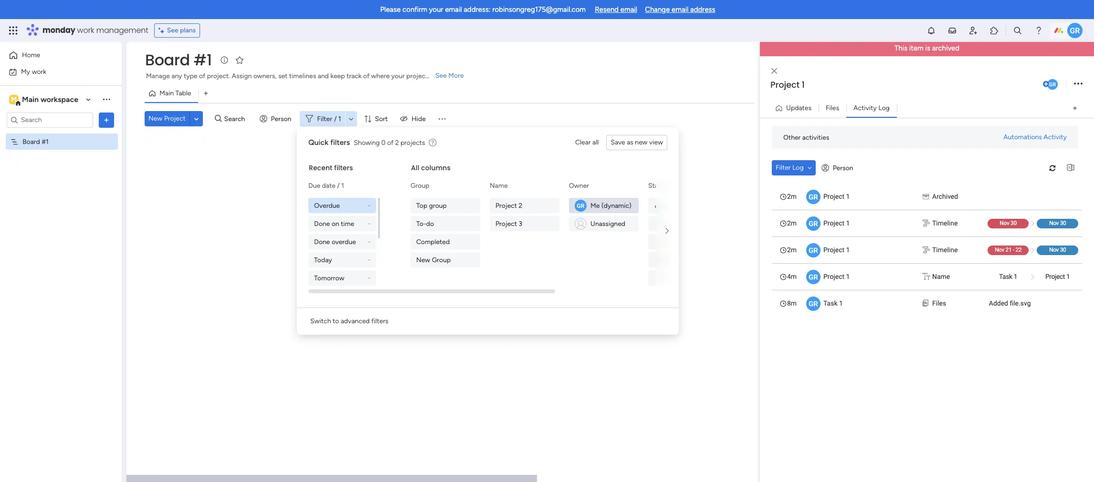 Task type: describe. For each thing, give the bounding box(es) containing it.
and
[[318, 72, 329, 80]]

files button
[[819, 101, 847, 116]]

status group
[[649, 198, 718, 286]]

- for overdue
[[368, 203, 371, 209]]

status
[[649, 182, 668, 190]]

due
[[309, 182, 321, 190]]

automations activity
[[1004, 133, 1068, 141]]

2m for nov 30
[[788, 220, 797, 227]]

greg robinson image
[[1047, 78, 1060, 91]]

table
[[176, 89, 191, 97]]

group
[[429, 202, 447, 210]]

confirm
[[403, 5, 428, 14]]

archived
[[933, 44, 960, 53]]

show board description image
[[219, 55, 230, 65]]

refresh image
[[1046, 165, 1061, 172]]

v2 file column image
[[923, 299, 929, 309]]

assign
[[232, 72, 252, 80]]

- for tomorrow
[[368, 275, 371, 282]]

no results image
[[563, 190, 673, 286]]

add to favorites image
[[235, 55, 244, 65]]

working on it
[[664, 238, 704, 246]]

select product image
[[9, 26, 18, 35]]

done for done overdue
[[314, 238, 330, 246]]

projects
[[401, 139, 425, 147]]

3
[[519, 220, 523, 228]]

project
[[407, 72, 428, 80]]

filter for filter log
[[776, 164, 791, 172]]

log for activity log
[[879, 104, 890, 112]]

help image
[[1035, 26, 1044, 35]]

list box containing 2m
[[772, 183, 1083, 317]]

new
[[635, 139, 648, 147]]

0 vertical spatial greg robinson image
[[1068, 23, 1083, 38]]

automations activity button
[[1000, 130, 1071, 145]]

1 vertical spatial files
[[933, 300, 947, 308]]

work for monday
[[77, 25, 94, 36]]

learn more image
[[429, 139, 437, 148]]

recent filters
[[309, 163, 353, 173]]

quick
[[309, 138, 329, 147]]

activity inside button
[[1044, 133, 1068, 141]]

menu image
[[438, 114, 447, 124]]

inbox image
[[948, 26, 958, 35]]

added
[[990, 300, 1009, 308]]

2 inside quick filters showing 0 of 2 projects
[[395, 139, 399, 147]]

change
[[645, 5, 670, 14]]

as
[[627, 139, 634, 147]]

m
[[11, 95, 17, 103]]

1 vertical spatial person
[[833, 164, 854, 172]]

found
[[644, 298, 673, 312]]

my
[[21, 68, 30, 76]]

see plans button
[[154, 23, 200, 38]]

owner group
[[569, 198, 641, 232]]

project inside the new project button
[[164, 115, 186, 123]]

1 horizontal spatial board
[[145, 49, 190, 71]]

project 1 for the dapulse text column icon
[[824, 273, 850, 281]]

0 horizontal spatial your
[[392, 72, 405, 80]]

of inside quick filters showing 0 of 2 projects
[[388, 139, 394, 147]]

1 email from the left
[[445, 5, 462, 14]]

0 horizontal spatial angle down image
[[194, 115, 199, 123]]

activity inside button
[[854, 104, 877, 112]]

tomorrow
[[314, 274, 345, 283]]

address
[[691, 5, 716, 14]]

on for working
[[691, 238, 698, 246]]

work for my
[[32, 68, 46, 76]]

close image
[[772, 68, 778, 75]]

4m
[[788, 273, 797, 281]]

notifications image
[[927, 26, 937, 35]]

working
[[664, 238, 689, 246]]

activities
[[803, 134, 830, 142]]

timeline for nov 30
[[933, 220, 958, 227]]

30 for nov 30
[[1061, 220, 1067, 227]]

completed
[[417, 238, 450, 246]]

greg robinson image inside owner group
[[575, 200, 587, 212]]

workspace selection element
[[9, 94, 80, 106]]

advanced
[[341, 318, 370, 326]]

timeline for nov 21 - 22
[[933, 246, 958, 254]]

timelines
[[289, 72, 316, 80]]

no results were found
[[563, 298, 673, 312]]

0 horizontal spatial person button
[[256, 111, 297, 127]]

see for see more
[[436, 72, 447, 80]]

started
[[678, 274, 700, 283]]

0 vertical spatial #1
[[194, 49, 212, 71]]

me
[[591, 202, 600, 210]]

dapulse addbtn image
[[1044, 81, 1050, 87]]

please
[[380, 5, 401, 14]]

hide
[[412, 115, 426, 123]]

search everything image
[[1014, 26, 1023, 35]]

filter log button
[[772, 161, 816, 176]]

set
[[278, 72, 288, 80]]

resend email link
[[595, 5, 638, 14]]

dialog containing recent filters
[[297, 128, 831, 377]]

to-do
[[417, 220, 434, 228]]

workspace
[[41, 95, 78, 104]]

results
[[581, 298, 614, 312]]

nov 21 - 22
[[995, 247, 1022, 254]]

change email address link
[[645, 5, 716, 14]]

project 1 for dapulse archive o image on the top right of page
[[824, 193, 850, 201]]

columns
[[421, 163, 451, 173]]

other activities
[[784, 134, 830, 142]]

- inside list box
[[1014, 247, 1015, 254]]

0 vertical spatial name
[[490, 182, 508, 190]]

please confirm your email address: robinsongreg175@gmail.com
[[380, 5, 586, 14]]

0 horizontal spatial person
[[271, 115, 292, 123]]

files inside button
[[826, 104, 840, 112]]

filters inside "button"
[[372, 318, 389, 326]]

all for all columns
[[411, 163, 420, 173]]

today
[[314, 256, 332, 264]]

name group
[[490, 198, 562, 232]]

options image
[[102, 115, 111, 125]]

see plans
[[167, 26, 196, 34]]

me (dynamic)
[[591, 202, 632, 210]]

to-
[[417, 220, 427, 228]]

robinsongreg175@gmail.com
[[493, 5, 586, 14]]

v2 search image
[[215, 114, 222, 124]]

plans
[[180, 26, 196, 34]]

keep
[[331, 72, 345, 80]]

monday work management
[[43, 25, 148, 36]]

showing
[[354, 139, 380, 147]]

Search in workspace field
[[20, 115, 80, 126]]

overdue
[[314, 202, 340, 210]]

1 horizontal spatial board #1
[[145, 49, 212, 71]]

2m for nov 21 - 22
[[788, 246, 797, 254]]

done overdue
[[314, 238, 356, 246]]

0 vertical spatial /
[[334, 115, 337, 123]]

(dynamic)
[[602, 202, 632, 210]]

filter log
[[776, 164, 804, 172]]

project 1 inside project 1 field
[[771, 79, 805, 91]]

updates
[[787, 104, 812, 112]]

all
[[593, 139, 599, 147]]

1 horizontal spatial task
[[1000, 273, 1013, 281]]

do
[[426, 220, 434, 228]]

#1 inside list box
[[42, 138, 49, 146]]

save as new view
[[611, 139, 664, 147]]

2 inside name group
[[519, 202, 523, 210]]

recent
[[309, 163, 333, 173]]

0 vertical spatial group
[[411, 182, 430, 190]]

resend
[[595, 5, 619, 14]]

1 vertical spatial /
[[337, 182, 340, 190]]

done
[[674, 202, 689, 210]]

new for new project
[[149, 115, 163, 123]]

1 horizontal spatial name
[[933, 273, 951, 281]]

1 horizontal spatial your
[[429, 5, 444, 14]]

main table button
[[145, 86, 198, 101]]

0 vertical spatial task 1
[[1000, 273, 1018, 281]]



Task type: locate. For each thing, give the bounding box(es) containing it.
group down completed
[[432, 256, 451, 264]]

1 horizontal spatial all
[[664, 202, 672, 210]]

1 vertical spatial add view image
[[1074, 105, 1078, 112]]

Project 1 field
[[769, 79, 1042, 91]]

dapulse timeline column image for nov 30
[[923, 219, 930, 229]]

1 vertical spatial work
[[32, 68, 46, 76]]

angle down image inside the filter log button
[[808, 165, 812, 171]]

board
[[145, 49, 190, 71], [22, 138, 40, 146]]

dapulse text column image
[[923, 272, 931, 282]]

nov 30 for nov 21 - 22
[[1050, 247, 1067, 254]]

switch to advanced filters
[[311, 318, 389, 326]]

task down the nov 21 - 22
[[1000, 273, 1013, 281]]

all for all done labels
[[664, 202, 672, 210]]

0 vertical spatial work
[[77, 25, 94, 36]]

0 horizontal spatial 2
[[395, 139, 399, 147]]

group inside group group
[[432, 256, 451, 264]]

filters right 'recent'
[[334, 163, 353, 173]]

0 vertical spatial 2m
[[788, 193, 797, 201]]

/
[[334, 115, 337, 123], [337, 182, 340, 190]]

work inside button
[[32, 68, 46, 76]]

no
[[563, 298, 578, 312]]

1 vertical spatial timeline
[[933, 246, 958, 254]]

1 horizontal spatial log
[[879, 104, 890, 112]]

2 vertical spatial filters
[[372, 318, 389, 326]]

my work
[[21, 68, 46, 76]]

main inside workspace selection element
[[22, 95, 39, 104]]

1 vertical spatial task
[[824, 300, 838, 308]]

0 vertical spatial log
[[879, 104, 890, 112]]

workspace options image
[[102, 95, 111, 104]]

on for done
[[332, 220, 339, 228]]

archived
[[933, 193, 959, 201]]

automations
[[1004, 133, 1043, 141]]

filters for quick
[[331, 138, 350, 147]]

0 vertical spatial task
[[1000, 273, 1013, 281]]

see more
[[436, 72, 464, 80]]

person
[[271, 115, 292, 123], [833, 164, 854, 172]]

resend email
[[595, 5, 638, 14]]

0 horizontal spatial board
[[22, 138, 40, 146]]

dapulse archive o image
[[923, 193, 930, 201]]

1 horizontal spatial add view image
[[1074, 105, 1078, 112]]

log for filter log
[[793, 164, 804, 172]]

project.
[[207, 72, 230, 80]]

file.svg
[[1011, 300, 1032, 308]]

1 horizontal spatial on
[[691, 238, 698, 246]]

monday
[[43, 25, 75, 36]]

0 horizontal spatial greg robinson image
[[575, 200, 587, 212]]

1 vertical spatial see
[[436, 72, 447, 80]]

on left time
[[332, 220, 339, 228]]

your right where
[[392, 72, 405, 80]]

0 horizontal spatial /
[[334, 115, 337, 123]]

task 1 right the 8m
[[824, 300, 844, 308]]

0 horizontal spatial #1
[[42, 138, 49, 146]]

done for done on time
[[314, 220, 330, 228]]

filter inside button
[[776, 164, 791, 172]]

board inside list box
[[22, 138, 40, 146]]

dapulse timeline column image down dapulse archive o image on the top right of page
[[923, 219, 930, 229]]

unassigned
[[591, 220, 626, 228]]

1 vertical spatial greg robinson image
[[575, 200, 587, 212]]

invite members image
[[969, 26, 979, 35]]

see left more
[[436, 72, 447, 80]]

1 horizontal spatial new
[[417, 256, 431, 264]]

1 vertical spatial on
[[691, 238, 698, 246]]

greg robinson image
[[1068, 23, 1083, 38], [575, 200, 587, 212]]

it
[[700, 238, 704, 246]]

done inside status group
[[664, 220, 680, 228]]

0 horizontal spatial main
[[22, 95, 39, 104]]

done on time
[[314, 220, 355, 228]]

save as new view button
[[607, 135, 668, 150]]

angle down image left v2 search image
[[194, 115, 199, 123]]

0 horizontal spatial task 1
[[824, 300, 844, 308]]

switch to advanced filters button
[[307, 314, 392, 330]]

greg robinson image right help icon
[[1068, 23, 1083, 38]]

overdue
[[332, 238, 356, 246]]

1 vertical spatial your
[[392, 72, 405, 80]]

see more link
[[435, 71, 465, 81]]

board #1 down search in workspace field
[[22, 138, 49, 146]]

0 vertical spatial filter
[[317, 115, 332, 123]]

type
[[184, 72, 198, 80]]

board up any
[[145, 49, 190, 71]]

project 1 for dapulse timeline column image for nov 21 - 22
[[824, 246, 850, 254]]

Search field
[[222, 112, 251, 126]]

log inside button
[[793, 164, 804, 172]]

2 2m from the top
[[788, 220, 797, 227]]

0 horizontal spatial group
[[411, 182, 430, 190]]

due date / 1
[[309, 182, 344, 190]]

owners,
[[253, 72, 277, 80]]

see for see plans
[[167, 26, 178, 34]]

0 horizontal spatial board #1
[[22, 138, 49, 146]]

0 vertical spatial your
[[429, 5, 444, 14]]

top
[[417, 202, 428, 210]]

0 horizontal spatial all
[[411, 163, 420, 173]]

all columns
[[411, 163, 451, 173]]

done up today
[[314, 238, 330, 246]]

stuck
[[664, 256, 682, 264]]

2 right "0"
[[395, 139, 399, 147]]

files right updates
[[826, 104, 840, 112]]

done up working at the right of page
[[664, 220, 680, 228]]

group up top
[[411, 182, 430, 190]]

work right my
[[32, 68, 46, 76]]

project inside project 1 field
[[771, 79, 800, 91]]

list box
[[772, 183, 1083, 317]]

2m
[[788, 193, 797, 201], [788, 220, 797, 227], [788, 246, 797, 254]]

1 vertical spatial angle down image
[[808, 165, 812, 171]]

email right resend
[[621, 5, 638, 14]]

all left columns
[[411, 163, 420, 173]]

of right the type
[[199, 72, 206, 80]]

log down other
[[793, 164, 804, 172]]

0 vertical spatial files
[[826, 104, 840, 112]]

- for today
[[368, 257, 371, 264]]

1 2m from the top
[[788, 193, 797, 201]]

0 horizontal spatial filter
[[317, 115, 332, 123]]

see inside button
[[167, 26, 178, 34]]

option
[[0, 133, 122, 135]]

- for done overdue
[[368, 239, 371, 246]]

on
[[332, 220, 339, 228], [691, 238, 698, 246]]

board #1 inside list box
[[22, 138, 49, 146]]

home
[[22, 51, 40, 59]]

dapulse timeline column image
[[923, 219, 930, 229], [923, 246, 930, 256]]

0 horizontal spatial on
[[332, 220, 339, 228]]

0 horizontal spatial see
[[167, 26, 178, 34]]

top group
[[417, 202, 447, 210]]

2
[[395, 139, 399, 147], [519, 202, 523, 210]]

on left "it"
[[691, 238, 698, 246]]

board #1 up any
[[145, 49, 212, 71]]

project 1 for nov 30's dapulse timeline column image
[[824, 220, 850, 227]]

not
[[664, 274, 676, 283]]

task 1 down the nov 21 - 22
[[1000, 273, 1018, 281]]

where
[[371, 72, 390, 80]]

1 horizontal spatial task 1
[[1000, 273, 1018, 281]]

email left address:
[[445, 5, 462, 14]]

sort
[[375, 115, 388, 123]]

activity right files button on the top right
[[854, 104, 877, 112]]

group group
[[411, 198, 482, 268]]

person button down activities
[[818, 161, 860, 176]]

files right v2 file column image
[[933, 300, 947, 308]]

nov 30 for nov 30
[[1050, 220, 1067, 227]]

change email address
[[645, 5, 716, 14]]

dialog
[[297, 128, 831, 377]]

1 timeline from the top
[[933, 220, 958, 227]]

filter / 1
[[317, 115, 341, 123]]

1 horizontal spatial /
[[337, 182, 340, 190]]

new group
[[417, 256, 451, 264]]

22
[[1016, 247, 1022, 254]]

0 horizontal spatial add view image
[[204, 90, 208, 97]]

name up project 2
[[490, 182, 508, 190]]

1 horizontal spatial angle down image
[[808, 165, 812, 171]]

group
[[411, 182, 430, 190], [432, 256, 451, 264]]

0 vertical spatial board
[[145, 49, 190, 71]]

1 horizontal spatial person
[[833, 164, 854, 172]]

new down completed
[[417, 256, 431, 264]]

Board #1 field
[[143, 49, 214, 71]]

#1 up the type
[[194, 49, 212, 71]]

log inside button
[[879, 104, 890, 112]]

1 horizontal spatial files
[[933, 300, 947, 308]]

new inside group group
[[417, 256, 431, 264]]

0 vertical spatial board #1
[[145, 49, 212, 71]]

1 horizontal spatial main
[[160, 89, 174, 97]]

3 email from the left
[[672, 5, 689, 14]]

2 email from the left
[[621, 5, 638, 14]]

new project button
[[145, 111, 190, 127]]

0 vertical spatial person button
[[256, 111, 297, 127]]

export to excel image
[[1064, 165, 1079, 172]]

main workspace
[[22, 95, 78, 104]]

filter up quick
[[317, 115, 332, 123]]

due date / 1 group
[[309, 198, 378, 377]]

main right the workspace icon
[[22, 95, 39, 104]]

0 vertical spatial angle down image
[[194, 115, 199, 123]]

updates button
[[772, 101, 819, 116]]

1 vertical spatial task 1
[[824, 300, 844, 308]]

apps image
[[990, 26, 1000, 35]]

1 vertical spatial #1
[[42, 138, 49, 146]]

other
[[784, 134, 801, 142]]

filter for filter / 1
[[317, 115, 332, 123]]

main for main table
[[160, 89, 174, 97]]

your right the confirm
[[429, 5, 444, 14]]

2 up 3
[[519, 202, 523, 210]]

options image
[[1075, 78, 1083, 91]]

done down overdue
[[314, 220, 330, 228]]

0 vertical spatial person
[[271, 115, 292, 123]]

1 vertical spatial person button
[[818, 161, 860, 176]]

0 vertical spatial add view image
[[204, 90, 208, 97]]

1 horizontal spatial filter
[[776, 164, 791, 172]]

this
[[895, 44, 908, 53]]

angle down image right filter log
[[808, 165, 812, 171]]

manage
[[146, 72, 170, 80]]

filters right advanced
[[372, 318, 389, 326]]

0 horizontal spatial log
[[793, 164, 804, 172]]

email for resend email
[[621, 5, 638, 14]]

new inside button
[[149, 115, 163, 123]]

- for done on time
[[368, 221, 371, 227]]

new
[[149, 115, 163, 123], [417, 256, 431, 264]]

1 dapulse timeline column image from the top
[[923, 219, 930, 229]]

arrow down image
[[346, 113, 357, 125]]

1 vertical spatial group
[[432, 256, 451, 264]]

view
[[650, 139, 664, 147]]

filters right quick
[[331, 138, 350, 147]]

0 vertical spatial on
[[332, 220, 339, 228]]

1 vertical spatial log
[[793, 164, 804, 172]]

is
[[926, 44, 931, 53]]

on inside the due date / 1 'group'
[[332, 220, 339, 228]]

1 horizontal spatial of
[[363, 72, 370, 80]]

main left 'table'
[[160, 89, 174, 97]]

address:
[[464, 5, 491, 14]]

workspace image
[[9, 94, 19, 105]]

2 horizontal spatial of
[[388, 139, 394, 147]]

-
[[368, 203, 371, 209], [368, 221, 371, 227], [368, 239, 371, 246], [1014, 247, 1015, 254], [368, 257, 371, 264], [368, 275, 371, 282]]

0 vertical spatial timeline
[[933, 220, 958, 227]]

1 horizontal spatial person button
[[818, 161, 860, 176]]

0 horizontal spatial new
[[149, 115, 163, 123]]

this item is archived
[[895, 44, 960, 53]]

1 horizontal spatial work
[[77, 25, 94, 36]]

1 inside field
[[802, 79, 805, 91]]

#1 down search in workspace field
[[42, 138, 49, 146]]

0 vertical spatial 2
[[395, 139, 399, 147]]

email right change
[[672, 5, 689, 14]]

filters
[[331, 138, 350, 147], [334, 163, 353, 173], [372, 318, 389, 326]]

0 vertical spatial dapulse timeline column image
[[923, 219, 930, 229]]

30 for nov 21 - 22
[[1061, 247, 1067, 254]]

done for done
[[664, 220, 680, 228]]

new down main table button on the left of the page
[[149, 115, 163, 123]]

30
[[1011, 220, 1017, 227], [1061, 220, 1067, 227], [1061, 247, 1067, 254]]

0 horizontal spatial of
[[199, 72, 206, 80]]

/ left arrow down image
[[334, 115, 337, 123]]

person button right search field
[[256, 111, 297, 127]]

21
[[1006, 247, 1012, 254]]

0 vertical spatial see
[[167, 26, 178, 34]]

activity up refresh icon
[[1044, 133, 1068, 141]]

1 vertical spatial all
[[664, 202, 672, 210]]

switch
[[311, 318, 331, 326]]

angle down image
[[194, 115, 199, 123], [808, 165, 812, 171]]

2 dapulse timeline column image from the top
[[923, 246, 930, 256]]

1 horizontal spatial see
[[436, 72, 447, 80]]

time
[[341, 220, 355, 228]]

1 horizontal spatial #1
[[194, 49, 212, 71]]

3 2m from the top
[[788, 246, 797, 254]]

0 vertical spatial new
[[149, 115, 163, 123]]

of right "0"
[[388, 139, 394, 147]]

1 vertical spatial board #1
[[22, 138, 49, 146]]

1 horizontal spatial greg robinson image
[[1068, 23, 1083, 38]]

add view image down options icon at the top of the page
[[1074, 105, 1078, 112]]

project 1
[[771, 79, 805, 91], [824, 193, 850, 201], [824, 220, 850, 227], [824, 246, 850, 254], [824, 273, 850, 281], [1046, 273, 1071, 281]]

1 vertical spatial board
[[22, 138, 40, 146]]

on inside status group
[[691, 238, 698, 246]]

not started
[[664, 274, 700, 283]]

0 horizontal spatial activity
[[854, 104, 877, 112]]

board down search in workspace field
[[22, 138, 40, 146]]

task right the 8m
[[824, 300, 838, 308]]

0 horizontal spatial name
[[490, 182, 508, 190]]

0 horizontal spatial task
[[824, 300, 838, 308]]

board #1 list box
[[0, 132, 122, 279]]

all
[[411, 163, 420, 173], [664, 202, 672, 210]]

manage any type of project. assign owners, set timelines and keep track of where your project stands.
[[146, 72, 451, 80]]

1 horizontal spatial 2
[[519, 202, 523, 210]]

0 vertical spatial all
[[411, 163, 420, 173]]

2 timeline from the top
[[933, 246, 958, 254]]

work right the monday
[[77, 25, 94, 36]]

1 vertical spatial filters
[[334, 163, 353, 173]]

main for main workspace
[[22, 95, 39, 104]]

email for change email address
[[672, 5, 689, 14]]

clear
[[576, 139, 591, 147]]

add view image
[[204, 90, 208, 97], [1074, 105, 1078, 112]]

dapulse timeline column image up the dapulse text column icon
[[923, 246, 930, 256]]

board #1
[[145, 49, 212, 71], [22, 138, 49, 146]]

work
[[77, 25, 94, 36], [32, 68, 46, 76]]

owner
[[569, 182, 589, 190]]

1 vertical spatial filter
[[776, 164, 791, 172]]

1 horizontal spatial group
[[432, 256, 451, 264]]

any
[[172, 72, 182, 80]]

dapulse timeline column image for nov 21 - 22
[[923, 246, 930, 256]]

add view image down project.
[[204, 90, 208, 97]]

name right the dapulse text column icon
[[933, 273, 951, 281]]

greg robinson image left me
[[575, 200, 587, 212]]

activity
[[854, 104, 877, 112], [1044, 133, 1068, 141]]

track
[[347, 72, 362, 80]]

/ right the date
[[337, 182, 340, 190]]

0 vertical spatial filters
[[331, 138, 350, 147]]

filter down other
[[776, 164, 791, 172]]

all inside status group
[[664, 202, 672, 210]]

1 vertical spatial 2
[[519, 202, 523, 210]]

of right track
[[363, 72, 370, 80]]

new for new group
[[417, 256, 431, 264]]

see left plans
[[167, 26, 178, 34]]

person button
[[256, 111, 297, 127], [818, 161, 860, 176]]

2 horizontal spatial email
[[672, 5, 689, 14]]

clear all
[[576, 139, 599, 147]]

log down project 1 field
[[879, 104, 890, 112]]

main inside button
[[160, 89, 174, 97]]

all left done at the right top of page
[[664, 202, 672, 210]]

0 horizontal spatial files
[[826, 104, 840, 112]]

new project
[[149, 115, 186, 123]]

project 2
[[496, 202, 523, 210]]

filters for recent
[[334, 163, 353, 173]]



Task type: vqa. For each thing, say whether or not it's contained in the screenshot.
ACCOUNT.
no



